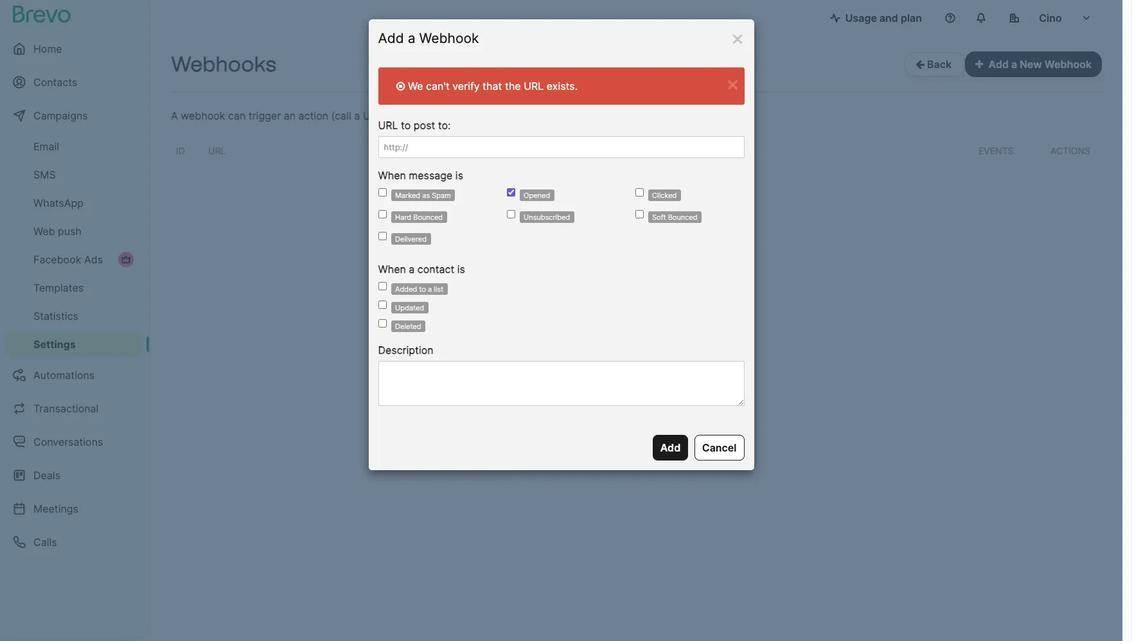 Task type: describe. For each thing, give the bounding box(es) containing it.
to:
[[438, 119, 451, 132]]

(call
[[331, 109, 352, 122]]

cancel
[[703, 442, 737, 454]]

0 horizontal spatial webhook
[[419, 30, 479, 46]]

add a new webhook
[[989, 58, 1092, 71]]

deals
[[33, 469, 60, 482]]

can't
[[426, 80, 450, 93]]

http:// text field
[[378, 136, 745, 158]]

events
[[979, 145, 1014, 156]]

calls link
[[5, 527, 141, 558]]

web push link
[[5, 219, 141, 244]]

sms link
[[5, 162, 141, 188]]

contacts
[[33, 76, 77, 89]]

left___rvooi image
[[121, 255, 131, 265]]

a
[[171, 109, 178, 122]]

to for url
[[401, 119, 411, 132]]

contacts link
[[5, 67, 141, 98]]

meetings
[[33, 503, 78, 516]]

event
[[430, 109, 457, 122]]

add a new webhook button
[[966, 51, 1103, 77]]

unsubscribed
[[524, 213, 570, 222]]

marked as spam
[[395, 191, 451, 200]]

email link
[[5, 134, 141, 159]]

settings
[[33, 338, 76, 351]]

webhook
[[181, 109, 225, 122]]

url)
[[363, 109, 387, 122]]

back link
[[905, 52, 966, 77]]

message
[[409, 169, 453, 182]]

list
[[434, 285, 444, 294]]

opened
[[524, 191, 551, 200]]

when for when message is
[[378, 169, 406, 182]]

added to a list
[[395, 285, 444, 294]]

to for added
[[420, 285, 426, 294]]

a webhook can trigger an action (call a url) after an event (an email delivered, opened, clicked, etc.).
[[171, 109, 665, 122]]

a right '(call'
[[354, 109, 360, 122]]

when message is
[[378, 169, 464, 182]]

bounced for soft bounced
[[668, 213, 698, 222]]

sms
[[33, 168, 56, 181]]

campaigns link
[[5, 100, 141, 131]]

a for when a contact is
[[409, 263, 415, 276]]

soft
[[653, 213, 667, 222]]

opened,
[[558, 109, 598, 122]]

usage and plan button
[[820, 5, 933, 31]]

meetings link
[[5, 494, 141, 525]]

email
[[479, 109, 504, 122]]

conversations
[[33, 436, 103, 449]]

home
[[33, 42, 62, 55]]

usage
[[846, 12, 878, 24]]

(an
[[460, 109, 476, 122]]

cino
[[1040, 12, 1063, 24]]

facebook ads link
[[5, 247, 141, 273]]

settings link
[[5, 332, 141, 357]]

we
[[408, 80, 423, 93]]

templates
[[33, 282, 84, 294]]

after
[[390, 109, 413, 122]]

plus image
[[976, 59, 984, 69]]

a left list
[[428, 285, 432, 294]]

push
[[58, 225, 82, 238]]

add a webhook
[[378, 30, 479, 46]]

that
[[483, 80, 502, 93]]

deleted
[[395, 322, 421, 331]]

deals link
[[5, 460, 141, 491]]

1 an from the left
[[284, 109, 296, 122]]

× for bottom × button
[[727, 71, 740, 96]]

web push
[[33, 225, 82, 238]]

added
[[395, 285, 418, 294]]

and
[[880, 12, 899, 24]]

contact
[[418, 263, 455, 276]]

as
[[423, 191, 430, 200]]

add button
[[653, 435, 689, 461]]

add for add
[[661, 442, 681, 454]]

we can't verify that the url exists.
[[405, 80, 578, 93]]

verify
[[453, 80, 480, 93]]

spam
[[432, 191, 451, 200]]

0 vertical spatial × button
[[731, 25, 745, 50]]

can
[[228, 109, 246, 122]]

a for add a new webhook
[[1012, 58, 1018, 71]]

trigger
[[249, 109, 281, 122]]

updated
[[395, 303, 424, 312]]

automations link
[[5, 360, 141, 391]]

add for add a new webhook
[[989, 58, 1009, 71]]

post
[[414, 119, 436, 132]]

conversations link
[[5, 427, 141, 458]]

when for when a contact is
[[378, 263, 406, 276]]



Task type: vqa. For each thing, say whether or not it's contained in the screenshot.
"Preview" BUTTON
no



Task type: locate. For each thing, give the bounding box(es) containing it.
when up added
[[378, 263, 406, 276]]

is right contact
[[458, 263, 465, 276]]

campaigns
[[33, 109, 88, 122]]

times circle o image
[[397, 81, 405, 91]]

2 when from the top
[[378, 263, 406, 276]]

statistics
[[33, 310, 78, 323]]

an
[[284, 109, 296, 122], [416, 109, 427, 122]]

delivered,
[[507, 109, 555, 122]]

1 vertical spatial is
[[458, 263, 465, 276]]

0 vertical spatial webhook
[[419, 30, 479, 46]]

cancel button
[[695, 435, 745, 461]]

0 horizontal spatial url
[[208, 145, 226, 156]]

a for add a webhook
[[408, 30, 416, 46]]

add inside button
[[661, 442, 681, 454]]

1 horizontal spatial to
[[420, 285, 426, 294]]

1 vertical spatial to
[[420, 285, 426, 294]]

a left new
[[1012, 58, 1018, 71]]

webhook inside 'button'
[[1045, 58, 1092, 71]]

to left list
[[420, 285, 426, 294]]

webhook up can't
[[419, 30, 479, 46]]

× button
[[731, 25, 745, 50], [727, 71, 740, 96]]

plan
[[901, 12, 923, 24]]

1 horizontal spatial url
[[378, 119, 398, 132]]

bounced right soft
[[668, 213, 698, 222]]

0 vertical spatial is
[[456, 169, 464, 182]]

1 when from the top
[[378, 169, 406, 182]]

when a contact is
[[378, 263, 465, 276]]

whatsapp link
[[5, 190, 141, 216]]

1 horizontal spatial webhook
[[1045, 58, 1092, 71]]

1 bounced from the left
[[414, 213, 443, 222]]

webhooks
[[171, 52, 277, 77]]

soft bounced
[[653, 213, 698, 222]]

url right the
[[524, 80, 544, 93]]

a up we
[[408, 30, 416, 46]]

arrow left image
[[916, 59, 925, 69]]

action
[[299, 109, 329, 122]]

hard
[[395, 213, 412, 222]]

None checkbox
[[378, 188, 387, 197], [507, 188, 515, 197], [636, 188, 644, 197], [507, 210, 515, 219], [636, 210, 644, 219], [378, 282, 387, 291], [378, 320, 387, 328], [378, 188, 387, 197], [507, 188, 515, 197], [636, 188, 644, 197], [507, 210, 515, 219], [636, 210, 644, 219], [378, 282, 387, 291], [378, 320, 387, 328]]

1 vertical spatial × button
[[727, 71, 740, 96]]

new
[[1020, 58, 1043, 71]]

0 vertical spatial to
[[401, 119, 411, 132]]

the
[[505, 80, 521, 93]]

actions
[[1051, 145, 1091, 156]]

transactional link
[[5, 393, 141, 424]]

web
[[33, 225, 55, 238]]

url to post to:
[[378, 119, 451, 132]]

add left cancel button
[[661, 442, 681, 454]]

clicked,
[[600, 109, 637, 122]]

1 vertical spatial when
[[378, 263, 406, 276]]

hard bounced
[[395, 213, 443, 222]]

when
[[378, 169, 406, 182], [378, 263, 406, 276]]

facebook ads
[[33, 253, 103, 266]]

ads
[[84, 253, 103, 266]]

0 vertical spatial url
[[524, 80, 544, 93]]

templates link
[[5, 275, 141, 301]]

1 horizontal spatial add
[[661, 442, 681, 454]]

usage and plan
[[846, 12, 923, 24]]

email
[[33, 140, 59, 153]]

0 vertical spatial when
[[378, 169, 406, 182]]

add
[[378, 30, 404, 46], [989, 58, 1009, 71], [661, 442, 681, 454]]

statistics link
[[5, 303, 141, 329]]

2 bounced from the left
[[668, 213, 698, 222]]

bounced for hard bounced
[[414, 213, 443, 222]]

2 horizontal spatial url
[[524, 80, 544, 93]]

transactional
[[33, 402, 99, 415]]

2 vertical spatial add
[[661, 442, 681, 454]]

add right plus "image"
[[989, 58, 1009, 71]]

url for url to post to:
[[378, 119, 398, 132]]

0 vertical spatial ×
[[731, 25, 745, 50]]

1 horizontal spatial bounced
[[668, 213, 698, 222]]

home link
[[5, 33, 141, 64]]

2 horizontal spatial add
[[989, 58, 1009, 71]]

2 an from the left
[[416, 109, 427, 122]]

0 vertical spatial add
[[378, 30, 404, 46]]

marked
[[395, 191, 421, 200]]

a inside 'button'
[[1012, 58, 1018, 71]]

None checkbox
[[378, 210, 387, 219], [378, 232, 387, 240], [378, 301, 387, 309], [378, 210, 387, 219], [378, 232, 387, 240], [378, 301, 387, 309]]

add for add a webhook
[[378, 30, 404, 46]]

delivered
[[395, 235, 427, 244]]

0 horizontal spatial add
[[378, 30, 404, 46]]

cino button
[[1000, 5, 1103, 31]]

automations
[[33, 369, 95, 382]]

add up 'times circle o' icon
[[378, 30, 404, 46]]

1 vertical spatial add
[[989, 58, 1009, 71]]

to
[[401, 119, 411, 132], [420, 285, 426, 294]]

1 vertical spatial ×
[[727, 71, 740, 96]]

1 horizontal spatial an
[[416, 109, 427, 122]]

url left post
[[378, 119, 398, 132]]

add inside 'button'
[[989, 58, 1009, 71]]

clicked
[[653, 191, 677, 200]]

url right id
[[208, 145, 226, 156]]

when up the marked in the left of the page
[[378, 169, 406, 182]]

an right after
[[416, 109, 427, 122]]

back
[[925, 58, 955, 71]]

None text field
[[378, 361, 745, 406]]

exists.
[[547, 80, 578, 93]]

× for × button to the top
[[731, 25, 745, 50]]

bounced
[[414, 213, 443, 222], [668, 213, 698, 222]]

1 vertical spatial webhook
[[1045, 58, 1092, 71]]

whatsapp
[[33, 197, 84, 210]]

webhook right new
[[1045, 58, 1092, 71]]

1 vertical spatial url
[[378, 119, 398, 132]]

0 horizontal spatial bounced
[[414, 213, 443, 222]]

bounced down the as
[[414, 213, 443, 222]]

an left action at the top
[[284, 109, 296, 122]]

webhook
[[419, 30, 479, 46], [1045, 58, 1092, 71]]

2 vertical spatial url
[[208, 145, 226, 156]]

0 horizontal spatial to
[[401, 119, 411, 132]]

description
[[378, 344, 434, 357]]

is right message
[[456, 169, 464, 182]]

url for url
[[208, 145, 226, 156]]

0 horizontal spatial an
[[284, 109, 296, 122]]

id
[[176, 145, 185, 156]]

etc.).
[[640, 109, 665, 122]]

calls
[[33, 536, 57, 549]]

to left post
[[401, 119, 411, 132]]

a up added
[[409, 263, 415, 276]]

facebook
[[33, 253, 81, 266]]



